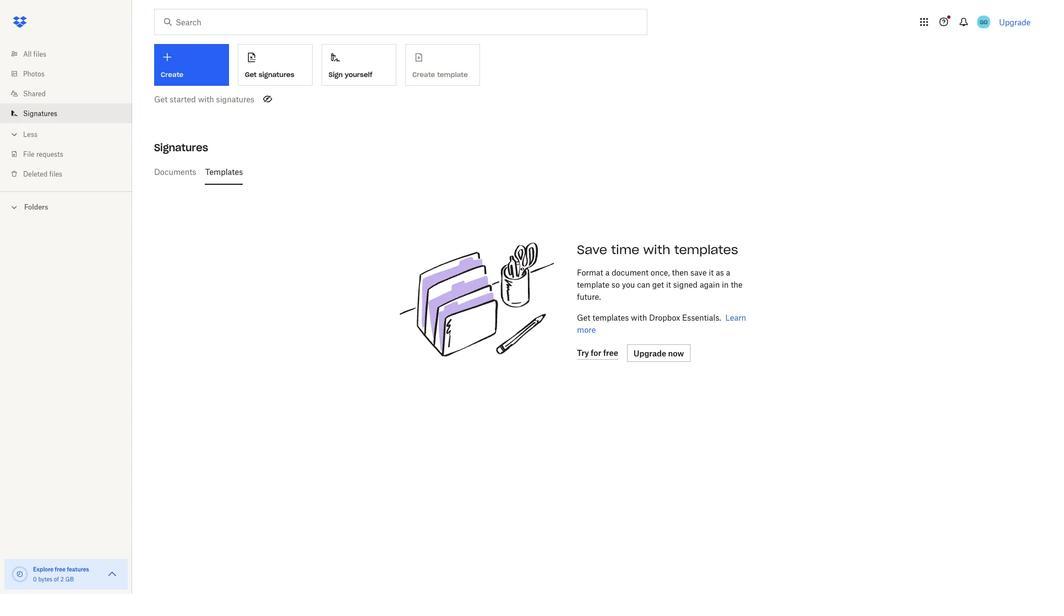 Task type: describe. For each thing, give the bounding box(es) containing it.
0 horizontal spatial it
[[666, 280, 671, 289]]

1 a from the left
[[605, 268, 610, 277]]

features
[[67, 566, 89, 573]]

0 horizontal spatial templates
[[593, 313, 629, 322]]

create button
[[154, 44, 229, 86]]

then
[[672, 268, 688, 277]]

less
[[23, 130, 37, 138]]

shared link
[[9, 84, 132, 104]]

try for free button
[[577, 347, 618, 360]]

with for time
[[643, 242, 671, 258]]

create
[[161, 70, 184, 79]]

explore free features 0 bytes of 2 gb
[[33, 566, 89, 583]]

signatures inside button
[[259, 70, 294, 79]]

sign yourself
[[329, 70, 372, 79]]

in
[[722, 280, 729, 289]]

signatures inside list item
[[23, 109, 57, 118]]

requests
[[36, 150, 63, 158]]

tab list containing documents
[[154, 159, 1026, 185]]

0 vertical spatial it
[[709, 268, 714, 277]]

deleted files
[[23, 170, 62, 178]]

save time with templates
[[577, 242, 738, 258]]

save
[[691, 268, 707, 277]]

folders button
[[0, 199, 132, 215]]

learn more
[[577, 313, 746, 335]]

go
[[980, 18, 988, 25]]

1 vertical spatial signatures
[[154, 141, 208, 154]]

for
[[591, 349, 601, 358]]

signed
[[673, 280, 698, 289]]

started
[[170, 94, 196, 104]]

explore
[[33, 566, 54, 573]]

get for get started with signatures
[[154, 94, 168, 104]]

photos link
[[9, 64, 132, 84]]

more
[[577, 325, 596, 335]]

you
[[622, 280, 635, 289]]

1 horizontal spatial templates
[[674, 242, 738, 258]]

of
[[54, 576, 59, 583]]

document
[[612, 268, 649, 277]]

files for all files
[[33, 50, 46, 58]]

so
[[612, 280, 620, 289]]

upgrade now button
[[627, 345, 691, 362]]

free inside explore free features 0 bytes of 2 gb
[[55, 566, 66, 573]]

format a document once, then save it as a template so you can get it signed again in the future.
[[577, 268, 743, 301]]

yourself
[[345, 70, 372, 79]]

with for templates
[[631, 313, 647, 322]]

again
[[700, 280, 720, 289]]

all
[[23, 50, 32, 58]]

all files
[[23, 50, 46, 58]]

file requests
[[23, 150, 63, 158]]

signatures list item
[[0, 104, 132, 123]]

can
[[637, 280, 650, 289]]

upgrade for upgrade link
[[999, 17, 1031, 27]]

upgrade link
[[999, 17, 1031, 27]]

templates tab
[[205, 159, 243, 185]]



Task type: locate. For each thing, give the bounding box(es) containing it.
1 vertical spatial get
[[154, 94, 168, 104]]

deleted
[[23, 170, 48, 178]]

1 horizontal spatial a
[[726, 268, 730, 277]]

0 vertical spatial get
[[245, 70, 257, 79]]

1 vertical spatial with
[[643, 242, 671, 258]]

1 vertical spatial free
[[55, 566, 66, 573]]

tab list
[[154, 159, 1026, 185]]

signatures up documents
[[154, 141, 208, 154]]

signatures
[[259, 70, 294, 79], [216, 94, 254, 104]]

1 horizontal spatial it
[[709, 268, 714, 277]]

all files link
[[9, 44, 132, 64]]

sign
[[329, 70, 343, 79]]

get started with signatures
[[154, 94, 254, 104]]

shared
[[23, 89, 46, 98]]

bytes
[[38, 576, 52, 583]]

documents
[[154, 167, 196, 176]]

1 horizontal spatial upgrade
[[999, 17, 1031, 27]]

1 horizontal spatial files
[[49, 170, 62, 178]]

upgrade inside button
[[634, 349, 666, 358]]

0
[[33, 576, 37, 583]]

templates
[[205, 167, 243, 176]]

get inside button
[[245, 70, 257, 79]]

photos
[[23, 70, 45, 78]]

free right "for"
[[603, 349, 618, 358]]

0 vertical spatial upgrade
[[999, 17, 1031, 27]]

get up get started with signatures
[[245, 70, 257, 79]]

a right as
[[726, 268, 730, 277]]

1 vertical spatial it
[[666, 280, 671, 289]]

signatures link
[[9, 104, 132, 123]]

2 vertical spatial with
[[631, 313, 647, 322]]

1 vertical spatial templates
[[593, 313, 629, 322]]

save
[[577, 242, 607, 258]]

get for get templates with dropbox essentials.
[[577, 313, 591, 322]]

1 horizontal spatial get
[[245, 70, 257, 79]]

0 horizontal spatial files
[[33, 50, 46, 58]]

2 a from the left
[[726, 268, 730, 277]]

future.
[[577, 292, 601, 301]]

get up more
[[577, 313, 591, 322]]

get left started
[[154, 94, 168, 104]]

0 horizontal spatial upgrade
[[634, 349, 666, 358]]

signatures
[[23, 109, 57, 118], [154, 141, 208, 154]]

1 horizontal spatial free
[[603, 349, 618, 358]]

less image
[[9, 129, 20, 140]]

get templates with dropbox essentials.
[[577, 313, 721, 322]]

now
[[668, 349, 684, 358]]

a
[[605, 268, 610, 277], [726, 268, 730, 277]]

free inside button
[[603, 349, 618, 358]]

files right deleted
[[49, 170, 62, 178]]

2
[[60, 576, 64, 583]]

dropbox
[[649, 313, 680, 322]]

with up once, on the top right
[[643, 242, 671, 258]]

get signatures
[[245, 70, 294, 79]]

get signatures button
[[238, 44, 313, 86]]

as
[[716, 268, 724, 277]]

once,
[[651, 268, 670, 277]]

folders
[[24, 203, 48, 211]]

list
[[0, 37, 132, 192]]

quota usage element
[[11, 566, 29, 584]]

0 vertical spatial with
[[198, 94, 214, 104]]

2 horizontal spatial get
[[577, 313, 591, 322]]

templates up 'save'
[[674, 242, 738, 258]]

sign yourself button
[[322, 44, 396, 86]]

upgrade for upgrade now
[[634, 349, 666, 358]]

deleted files link
[[9, 164, 132, 184]]

file requests link
[[9, 144, 132, 164]]

list containing all files
[[0, 37, 132, 192]]

template
[[577, 280, 610, 289]]

1 horizontal spatial signatures
[[154, 141, 208, 154]]

format
[[577, 268, 603, 277]]

with for started
[[198, 94, 214, 104]]

0 vertical spatial free
[[603, 349, 618, 358]]

signatures down shared
[[23, 109, 57, 118]]

1 vertical spatial files
[[49, 170, 62, 178]]

it right "get"
[[666, 280, 671, 289]]

upgrade left now
[[634, 349, 666, 358]]

free
[[603, 349, 618, 358], [55, 566, 66, 573]]

0 horizontal spatial signatures
[[23, 109, 57, 118]]

Search in folder "Dropbox" text field
[[176, 16, 624, 28]]

learn
[[725, 313, 746, 322]]

2 vertical spatial get
[[577, 313, 591, 322]]

templates
[[674, 242, 738, 258], [593, 313, 629, 322]]

upgrade now
[[634, 349, 684, 358]]

dropbox image
[[9, 11, 31, 33]]

files right the all
[[33, 50, 46, 58]]

files
[[33, 50, 46, 58], [49, 170, 62, 178]]

with
[[198, 94, 214, 104], [643, 242, 671, 258], [631, 313, 647, 322]]

learn more link
[[577, 313, 746, 335]]

free up 2
[[55, 566, 66, 573]]

with left the dropbox
[[631, 313, 647, 322]]

0 horizontal spatial get
[[154, 94, 168, 104]]

file
[[23, 150, 34, 158]]

1 vertical spatial signatures
[[216, 94, 254, 104]]

1 horizontal spatial signatures
[[259, 70, 294, 79]]

it left as
[[709, 268, 714, 277]]

it
[[709, 268, 714, 277], [666, 280, 671, 289]]

get
[[652, 280, 664, 289]]

files for deleted files
[[49, 170, 62, 178]]

0 horizontal spatial free
[[55, 566, 66, 573]]

upgrade right "go" dropdown button
[[999, 17, 1031, 27]]

0 horizontal spatial signatures
[[216, 94, 254, 104]]

try
[[577, 349, 589, 358]]

gb
[[65, 576, 74, 583]]

go button
[[975, 13, 993, 31]]

try for free
[[577, 349, 618, 358]]

upgrade
[[999, 17, 1031, 27], [634, 349, 666, 358]]

templates up more
[[593, 313, 629, 322]]

documents tab
[[154, 159, 196, 185]]

essentials.
[[682, 313, 721, 322]]

a right the format
[[605, 268, 610, 277]]

time
[[611, 242, 640, 258]]

get for get signatures
[[245, 70, 257, 79]]

0 vertical spatial files
[[33, 50, 46, 58]]

get
[[245, 70, 257, 79], [154, 94, 168, 104], [577, 313, 591, 322]]

0 vertical spatial signatures
[[259, 70, 294, 79]]

with right started
[[198, 94, 214, 104]]

0 vertical spatial signatures
[[23, 109, 57, 118]]

0 vertical spatial templates
[[674, 242, 738, 258]]

the
[[731, 280, 743, 289]]

1 vertical spatial upgrade
[[634, 349, 666, 358]]

0 horizontal spatial a
[[605, 268, 610, 277]]



Task type: vqa. For each thing, say whether or not it's contained in the screenshot.
'Create' in Create dropdown button
no



